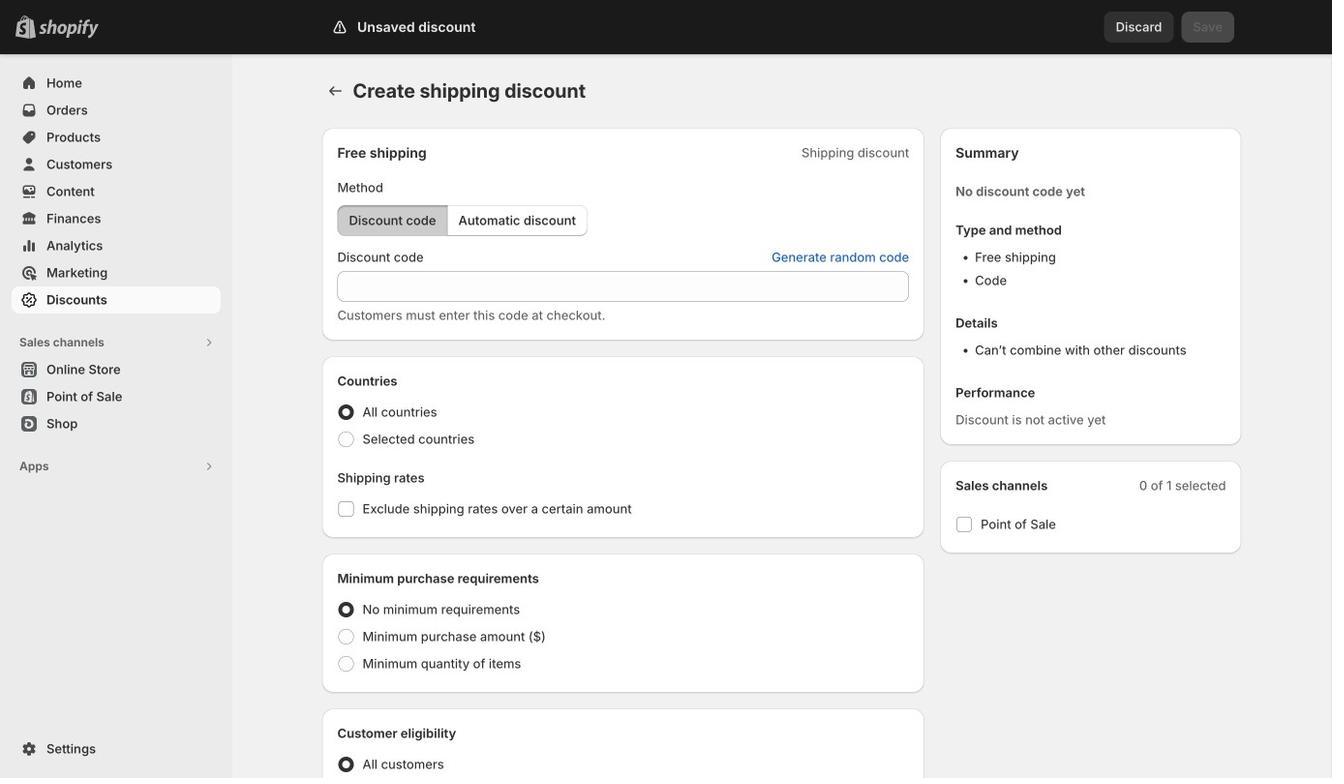 Task type: describe. For each thing, give the bounding box(es) containing it.
shopify image
[[39, 19, 99, 38]]



Task type: locate. For each thing, give the bounding box(es) containing it.
None text field
[[338, 271, 910, 302]]



Task type: vqa. For each thing, say whether or not it's contained in the screenshot.
"text field"
yes



